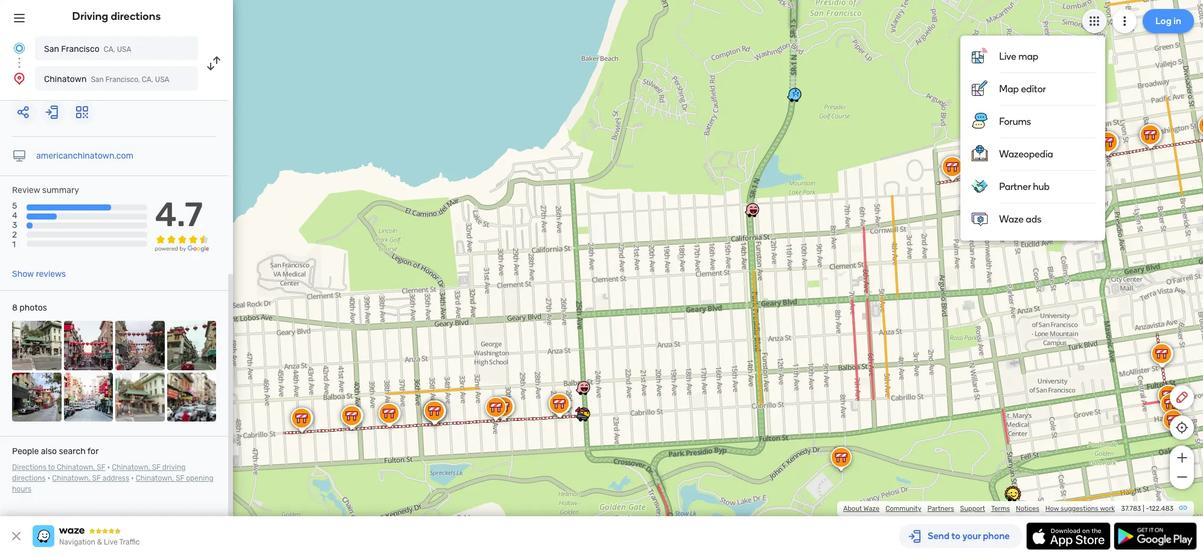 Task type: vqa. For each thing, say whether or not it's contained in the screenshot.
THE COMPUTER image
yes



Task type: describe. For each thing, give the bounding box(es) containing it.
for
[[87, 447, 99, 457]]

sf for address
[[92, 475, 101, 483]]

zoom out image
[[1175, 470, 1190, 485]]

driving
[[72, 10, 108, 23]]

about waze community partners support terms notices how suggestions work
[[844, 505, 1115, 513]]

driving directions
[[72, 10, 161, 23]]

chinatown, sf opening hours
[[12, 475, 214, 494]]

location image
[[12, 71, 27, 86]]

search
[[59, 447, 86, 457]]

americanchinatown.com
[[36, 151, 134, 161]]

1
[[12, 240, 16, 250]]

chinatown san francisco, ca, usa
[[44, 74, 169, 85]]

notices
[[1016, 505, 1040, 513]]

waze
[[864, 505, 880, 513]]

chinatown, sf opening hours link
[[12, 475, 214, 494]]

francisco,
[[105, 75, 140, 84]]

directions
[[12, 464, 46, 472]]

computer image
[[12, 149, 27, 164]]

hours
[[12, 486, 31, 494]]

how
[[1046, 505, 1059, 513]]

show
[[12, 269, 34, 280]]

directions to chinatown, sf
[[12, 464, 106, 472]]

suggestions
[[1061, 505, 1099, 513]]

to
[[48, 464, 55, 472]]

americanchinatown.com link
[[36, 151, 134, 161]]

x image
[[9, 530, 24, 544]]

support link
[[961, 505, 986, 513]]

usa inside chinatown san francisco, ca, usa
[[155, 75, 169, 84]]

review
[[12, 185, 40, 196]]

image 8 of chinatown, sf image
[[167, 373, 216, 422]]

image 4 of chinatown, sf image
[[167, 321, 216, 371]]

chinatown
[[44, 74, 87, 85]]

image 5 of chinatown, sf image
[[12, 373, 61, 422]]

navigation
[[59, 539, 95, 547]]

show reviews
[[12, 269, 66, 280]]

image 2 of chinatown, sf image
[[64, 321, 113, 371]]

terms
[[992, 505, 1010, 513]]

ca, inside chinatown san francisco, ca, usa
[[142, 75, 153, 84]]

about waze link
[[844, 505, 880, 513]]

community
[[886, 505, 922, 513]]

8 photos
[[12, 303, 47, 313]]

chinatown, for chinatown, sf driving directions
[[112, 464, 150, 472]]

community link
[[886, 505, 922, 513]]

8
[[12, 303, 17, 313]]

also
[[41, 447, 57, 457]]

notices link
[[1016, 505, 1040, 513]]

photos
[[20, 303, 47, 313]]

opening
[[186, 475, 214, 483]]

chinatown, sf driving directions
[[12, 464, 186, 483]]

francisco
[[61, 44, 100, 54]]

37.783
[[1122, 505, 1142, 513]]

people also search for
[[12, 447, 99, 457]]

image 3 of chinatown, sf image
[[115, 321, 165, 371]]

navigation & live traffic
[[59, 539, 140, 547]]

driving
[[162, 464, 186, 472]]

live
[[104, 539, 118, 547]]



Task type: locate. For each thing, give the bounding box(es) containing it.
0 horizontal spatial ca,
[[104, 45, 115, 54]]

image 6 of chinatown, sf image
[[64, 373, 113, 422]]

&
[[97, 539, 102, 547]]

1 horizontal spatial san
[[91, 75, 104, 84]]

5
[[12, 201, 17, 211]]

usa
[[117, 45, 131, 54], [155, 75, 169, 84]]

reviews
[[36, 269, 66, 280]]

2
[[12, 230, 17, 241]]

chinatown,
[[57, 464, 95, 472], [112, 464, 150, 472], [52, 475, 90, 483], [136, 475, 174, 483]]

ca, inside san francisco ca, usa
[[104, 45, 115, 54]]

link image
[[1179, 504, 1188, 513]]

current location image
[[12, 41, 27, 56]]

0 horizontal spatial directions
[[12, 475, 46, 483]]

chinatown, up address
[[112, 464, 150, 472]]

chinatown, inside chinatown, sf opening hours
[[136, 475, 174, 483]]

0 vertical spatial ca,
[[104, 45, 115, 54]]

4.7
[[155, 195, 203, 235]]

chinatown, for chinatown, sf opening hours
[[136, 475, 174, 483]]

1 horizontal spatial directions
[[111, 10, 161, 23]]

sf for driving
[[152, 464, 161, 472]]

directions
[[111, 10, 161, 23], [12, 475, 46, 483]]

usa right francisco,
[[155, 75, 169, 84]]

sf for opening
[[176, 475, 184, 483]]

directions down directions
[[12, 475, 46, 483]]

3
[[12, 221, 17, 231]]

san
[[44, 44, 59, 54], [91, 75, 104, 84]]

1 horizontal spatial usa
[[155, 75, 169, 84]]

chinatown, sf driving directions link
[[12, 464, 186, 483]]

image 7 of chinatown, sf image
[[115, 373, 165, 422]]

work
[[1100, 505, 1115, 513]]

summary
[[42, 185, 79, 196]]

chinatown, down directions to chinatown, sf "link"
[[52, 475, 90, 483]]

chinatown, sf address link
[[52, 475, 129, 483]]

ca, right francisco,
[[142, 75, 153, 84]]

terms link
[[992, 505, 1010, 513]]

partners link
[[928, 505, 955, 513]]

zoom in image
[[1175, 451, 1190, 466]]

how suggestions work link
[[1046, 505, 1115, 513]]

san left francisco,
[[91, 75, 104, 84]]

directions inside chinatown, sf driving directions
[[12, 475, 46, 483]]

san francisco ca, usa
[[44, 44, 131, 54]]

-
[[1146, 505, 1149, 513]]

ca,
[[104, 45, 115, 54], [142, 75, 153, 84]]

chinatown, for chinatown, sf address
[[52, 475, 90, 483]]

partners
[[928, 505, 955, 513]]

support
[[961, 505, 986, 513]]

chinatown, down "search"
[[57, 464, 95, 472]]

37.783 | -122.483
[[1122, 505, 1174, 513]]

review summary
[[12, 185, 79, 196]]

1 vertical spatial usa
[[155, 75, 169, 84]]

traffic
[[119, 539, 140, 547]]

address
[[103, 475, 129, 483]]

chinatown, sf address
[[52, 475, 129, 483]]

ca, right francisco
[[104, 45, 115, 54]]

0 vertical spatial directions
[[111, 10, 161, 23]]

1 vertical spatial ca,
[[142, 75, 153, 84]]

5 4 3 2 1
[[12, 201, 17, 250]]

image 1 of chinatown, sf image
[[12, 321, 61, 371]]

directions right driving on the top left of page
[[111, 10, 161, 23]]

122.483
[[1149, 505, 1174, 513]]

|
[[1143, 505, 1145, 513]]

pencil image
[[1175, 391, 1190, 405]]

san inside chinatown san francisco, ca, usa
[[91, 75, 104, 84]]

about
[[844, 505, 862, 513]]

1 vertical spatial san
[[91, 75, 104, 84]]

people
[[12, 447, 39, 457]]

sf
[[97, 464, 106, 472], [152, 464, 161, 472], [92, 475, 101, 483], [176, 475, 184, 483]]

1 vertical spatial directions
[[12, 475, 46, 483]]

san left francisco
[[44, 44, 59, 54]]

0 vertical spatial usa
[[117, 45, 131, 54]]

sf inside chinatown, sf driving directions
[[152, 464, 161, 472]]

chinatown, down driving
[[136, 475, 174, 483]]

0 horizontal spatial san
[[44, 44, 59, 54]]

usa up francisco,
[[117, 45, 131, 54]]

directions to chinatown, sf link
[[12, 464, 106, 472]]

0 vertical spatial san
[[44, 44, 59, 54]]

4
[[12, 211, 17, 221]]

0 horizontal spatial usa
[[117, 45, 131, 54]]

chinatown, inside chinatown, sf driving directions
[[112, 464, 150, 472]]

sf inside chinatown, sf opening hours
[[176, 475, 184, 483]]

usa inside san francisco ca, usa
[[117, 45, 131, 54]]

1 horizontal spatial ca,
[[142, 75, 153, 84]]



